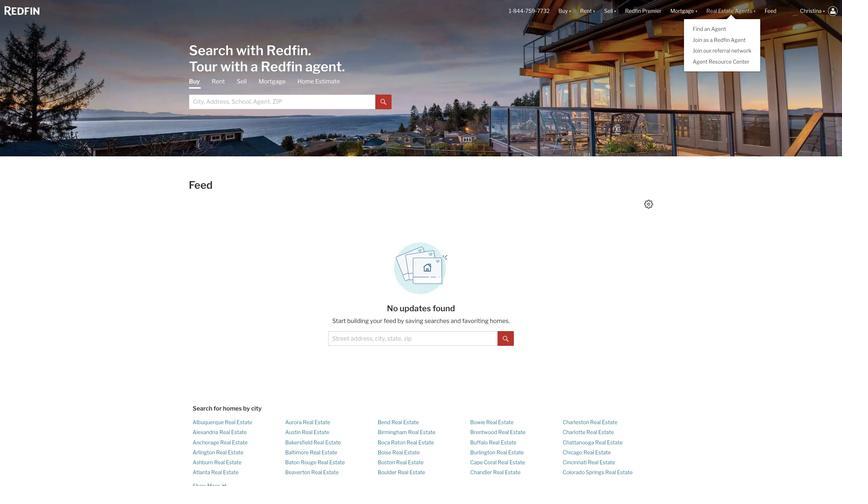 Task type: describe. For each thing, give the bounding box(es) containing it.
alexandria real estate link
[[193, 430, 247, 436]]

1-844-759-7732 link
[[509, 8, 550, 14]]

boca raton real estate link
[[378, 440, 434, 446]]

estate down birmingham real estate
[[419, 440, 434, 446]]

austin real estate
[[285, 430, 329, 436]]

search for search for homes by city
[[193, 406, 212, 413]]

estate for boston real estate
[[408, 460, 424, 466]]

estate for baltimore real estate
[[322, 450, 337, 456]]

bend real estate link
[[378, 420, 419, 426]]

charlotte
[[563, 430, 586, 436]]

estate for bend real estate
[[403, 420, 419, 426]]

birmingham
[[378, 430, 407, 436]]

start building your feed by saving searches and favoriting homes.
[[332, 318, 510, 325]]

real for beaverton real estate
[[311, 470, 322, 476]]

estate for aurora real estate
[[315, 420, 330, 426]]

anchorage real estate
[[193, 440, 248, 446]]

arlington
[[193, 450, 215, 456]]

estate right springs
[[617, 470, 633, 476]]

search with redfin. tour with a redfin agent.
[[189, 42, 345, 75]]

join for join our referral network
[[693, 48, 703, 54]]

real for cincinnati real estate
[[588, 460, 599, 466]]

sell ▾ button
[[600, 0, 621, 22]]

search for search with redfin. tour with a redfin agent.
[[189, 42, 233, 58]]

bowie
[[470, 420, 485, 426]]

albuquerque real estate link
[[193, 420, 252, 426]]

colorado
[[563, 470, 585, 476]]

boulder real estate link
[[378, 470, 425, 476]]

estate for birmingham real estate
[[420, 430, 436, 436]]

find an agent
[[693, 26, 726, 32]]

real right springs
[[606, 470, 616, 476]]

city
[[251, 406, 262, 413]]

1-
[[509, 8, 513, 14]]

estate for charleston real estate
[[602, 420, 618, 426]]

real for anchorage real estate
[[220, 440, 231, 446]]

cincinnati
[[563, 460, 587, 466]]

boston real estate
[[378, 460, 424, 466]]

beaverton real estate link
[[285, 470, 339, 476]]

chattanooga
[[563, 440, 594, 446]]

alexandria
[[193, 430, 218, 436]]

join our referral network link
[[684, 46, 761, 55]]

boulder
[[378, 470, 397, 476]]

aurora real estate
[[285, 420, 330, 426]]

real for aurora real estate
[[303, 420, 314, 426]]

christina ▾
[[800, 8, 825, 14]]

real for arlington real estate
[[216, 450, 227, 456]]

your
[[370, 318, 383, 325]]

sell for sell ▾
[[604, 8, 613, 14]]

feed inside feed button
[[765, 8, 777, 14]]

estate for burlington real estate
[[508, 450, 524, 456]]

charlotte real estate
[[563, 430, 614, 436]]

join our referral network
[[693, 48, 752, 54]]

estate for ashburn real estate
[[226, 460, 242, 466]]

1 vertical spatial redfin
[[714, 37, 730, 43]]

real for chattanooga real estate
[[596, 440, 606, 446]]

feed
[[384, 318, 396, 325]]

estate for beaverton real estate
[[323, 470, 339, 476]]

search for homes by city
[[193, 406, 262, 413]]

colorado springs real estate
[[563, 470, 633, 476]]

baton rouge real estate
[[285, 460, 345, 466]]

buy ▾
[[559, 8, 572, 14]]

and
[[451, 318, 461, 325]]

chicago real estate
[[563, 450, 611, 456]]

no
[[387, 304, 398, 314]]

cincinnati real estate link
[[563, 460, 615, 466]]

home estimate
[[298, 78, 340, 85]]

redfin inside search with redfin. tour with a redfin agent.
[[261, 58, 303, 75]]

real for baltimore real estate
[[310, 450, 321, 456]]

buffalo
[[470, 440, 488, 446]]

alexandria real estate
[[193, 430, 247, 436]]

Street address, city, state, zip search field
[[328, 332, 498, 346]]

beaverton real estate
[[285, 470, 339, 476]]

updates
[[400, 304, 431, 314]]

find
[[693, 26, 703, 32]]

estate for bowie real estate
[[498, 420, 514, 426]]

redfin.
[[266, 42, 311, 58]]

bakersfield real estate link
[[285, 440, 341, 446]]

favoriting
[[462, 318, 489, 325]]

agent resource center link
[[684, 57, 761, 66]]

rent link
[[212, 78, 225, 86]]

mortgage ▾ button
[[671, 0, 698, 22]]

chicago real estate link
[[563, 450, 611, 456]]

estate for boulder real estate
[[410, 470, 425, 476]]

saving
[[406, 318, 423, 325]]

chandler real estate
[[470, 470, 521, 476]]

austin real estate link
[[285, 430, 329, 436]]

0 horizontal spatial by
[[243, 406, 250, 413]]

cincinnati real estate
[[563, 460, 615, 466]]

real for bakersfield real estate
[[314, 440, 324, 446]]

estimate
[[315, 78, 340, 85]]

redfin inside button
[[625, 8, 641, 14]]

1 vertical spatial feed
[[189, 179, 213, 192]]

estate left agents
[[718, 8, 734, 14]]

0 horizontal spatial agent
[[693, 58, 708, 65]]

real for burlington real estate
[[497, 450, 507, 456]]

estate for bakersfield real estate
[[325, 440, 341, 446]]

premier
[[642, 8, 662, 14]]

bakersfield
[[285, 440, 313, 446]]

beaverton
[[285, 470, 310, 476]]

agent.
[[305, 58, 345, 75]]

▾ for rent ▾
[[593, 8, 596, 14]]

arlington real estate link
[[193, 450, 244, 456]]

chandler real estate link
[[470, 470, 521, 476]]

start
[[332, 318, 346, 325]]

real down burlington real estate
[[498, 460, 509, 466]]

0 vertical spatial agent
[[712, 26, 726, 32]]

sell ▾
[[604, 8, 617, 14]]

real for brentwood real estate
[[498, 430, 509, 436]]

brentwood real estate
[[470, 430, 526, 436]]

resource
[[709, 58, 732, 65]]

real down birmingham real estate
[[407, 440, 417, 446]]

ashburn real estate link
[[193, 460, 242, 466]]

christina
[[800, 8, 822, 14]]

844-
[[513, 8, 526, 14]]

burlington
[[470, 450, 496, 456]]

join for join as a redfin agent
[[693, 37, 703, 43]]

1-844-759-7732
[[509, 8, 550, 14]]

charleston real estate link
[[563, 420, 618, 426]]

found
[[433, 304, 455, 314]]

real right rouge
[[318, 460, 328, 466]]

real for alexandria real estate
[[219, 430, 230, 436]]

estate for atlanta real estate
[[223, 470, 239, 476]]

5 ▾ from the left
[[754, 8, 756, 14]]

real for charlotte real estate
[[587, 430, 597, 436]]

estate for chicago real estate
[[596, 450, 611, 456]]

chattanooga real estate
[[563, 440, 623, 446]]

join as a redfin agent link
[[684, 35, 761, 45]]



Task type: locate. For each thing, give the bounding box(es) containing it.
agent
[[712, 26, 726, 32], [731, 37, 746, 43], [693, 58, 708, 65]]

sell inside dropdown button
[[604, 8, 613, 14]]

real down homes
[[225, 420, 236, 426]]

burlington real estate link
[[470, 450, 524, 456]]

▾ for buy ▾
[[569, 8, 572, 14]]

coral
[[484, 460, 497, 466]]

mortgage for mortgage ▾
[[671, 8, 694, 14]]

estate up charlotte real estate "link"
[[602, 420, 618, 426]]

estate up birmingham real estate link
[[403, 420, 419, 426]]

real down cape coral real estate
[[493, 470, 504, 476]]

real down charlotte real estate
[[596, 440, 606, 446]]

estate for albuquerque real estate
[[237, 420, 252, 426]]

real up "brentwood real estate" link
[[487, 420, 497, 426]]

search up 'rent' link
[[189, 42, 233, 58]]

real down boston real estate link
[[398, 470, 409, 476]]

real estate agents ▾ link
[[707, 0, 756, 22]]

0 vertical spatial join
[[693, 37, 703, 43]]

redfin left the 'premier'
[[625, 8, 641, 14]]

dialog containing find an agent
[[684, 15, 761, 72]]

chicago
[[563, 450, 583, 456]]

estate down charlotte real estate "link"
[[607, 440, 623, 446]]

real for bowie real estate
[[487, 420, 497, 426]]

arlington real estate
[[193, 450, 244, 456]]

1 vertical spatial search
[[193, 406, 212, 413]]

atlanta
[[193, 470, 210, 476]]

real down baton rouge real estate
[[311, 470, 322, 476]]

estate up colorado springs real estate
[[600, 460, 615, 466]]

2 vertical spatial redfin
[[261, 58, 303, 75]]

chattanooga real estate link
[[563, 440, 623, 446]]

austin
[[285, 430, 301, 436]]

estate for austin real estate
[[314, 430, 329, 436]]

▾ for mortgage ▾
[[695, 8, 698, 14]]

bowie real estate
[[470, 420, 514, 426]]

find an agent link
[[684, 24, 761, 34]]

0 vertical spatial redfin
[[625, 8, 641, 14]]

real up the birmingham
[[392, 420, 402, 426]]

7732
[[537, 8, 550, 14]]

estate down arlington real estate link at the bottom left
[[226, 460, 242, 466]]

agents
[[735, 8, 753, 14]]

brentwood
[[470, 430, 497, 436]]

6 ▾ from the left
[[823, 8, 825, 14]]

1 vertical spatial buy
[[189, 78, 200, 85]]

real up chattanooga real estate
[[587, 430, 597, 436]]

tab list containing buy
[[189, 78, 392, 109]]

real up charlotte real estate "link"
[[590, 420, 601, 426]]

redfin premier
[[625, 8, 662, 14]]

0 vertical spatial a
[[710, 37, 713, 43]]

mortgage up find
[[671, 8, 694, 14]]

real up baton rouge real estate
[[310, 450, 321, 456]]

sell ▾ button
[[604, 0, 617, 22]]

0 vertical spatial search
[[189, 42, 233, 58]]

searches
[[425, 318, 450, 325]]

1 vertical spatial sell
[[237, 78, 247, 85]]

estate down ashburn real estate link
[[223, 470, 239, 476]]

real for bend real estate
[[392, 420, 402, 426]]

redfin up mortgage link
[[261, 58, 303, 75]]

sell
[[604, 8, 613, 14], [237, 78, 247, 85]]

1 vertical spatial agent
[[731, 37, 746, 43]]

buy for buy
[[189, 78, 200, 85]]

center
[[733, 58, 750, 65]]

0 horizontal spatial mortgage
[[259, 78, 286, 85]]

tab list
[[189, 78, 392, 109]]

estate for chandler real estate
[[505, 470, 521, 476]]

estate up beaverton real estate link on the left of page
[[329, 460, 345, 466]]

agent down our
[[693, 58, 708, 65]]

buy down tour
[[189, 78, 200, 85]]

1 vertical spatial join
[[693, 48, 703, 54]]

1 horizontal spatial sell
[[604, 8, 613, 14]]

▾ for sell ▾
[[614, 8, 617, 14]]

0 horizontal spatial a
[[251, 58, 258, 75]]

1 horizontal spatial rent
[[580, 8, 592, 14]]

bakersfield real estate
[[285, 440, 341, 446]]

estate down chattanooga real estate link at the right bottom of page
[[596, 450, 611, 456]]

real up cincinnati real estate
[[584, 450, 594, 456]]

charlotte real estate link
[[563, 430, 614, 436]]

estate for brentwood real estate
[[510, 430, 526, 436]]

rent right buy ▾
[[580, 8, 592, 14]]

atlanta real estate
[[193, 470, 239, 476]]

bend real estate
[[378, 420, 419, 426]]

estate down anchorage real estate
[[228, 450, 244, 456]]

0 horizontal spatial redfin
[[261, 58, 303, 75]]

search up albuquerque
[[193, 406, 212, 413]]

estate down baton rouge real estate link
[[323, 470, 339, 476]]

real up buffalo real estate link
[[498, 430, 509, 436]]

1 horizontal spatial mortgage
[[671, 8, 694, 14]]

0 horizontal spatial rent
[[212, 78, 225, 85]]

real estate agents ▾
[[707, 8, 756, 14]]

mortgage inside dropdown button
[[671, 8, 694, 14]]

referral
[[713, 48, 731, 54]]

estate down cape coral real estate
[[505, 470, 521, 476]]

sell inside tab list
[[237, 78, 247, 85]]

estate down 'brentwood real estate'
[[501, 440, 517, 446]]

mortgage
[[671, 8, 694, 14], [259, 78, 286, 85]]

submit search image
[[381, 99, 387, 105]]

estate for charlotte real estate
[[599, 430, 614, 436]]

estate up bakersfield real estate link
[[314, 430, 329, 436]]

estate for boise real estate
[[404, 450, 420, 456]]

1 ▾ from the left
[[569, 8, 572, 14]]

cape coral real estate link
[[470, 460, 525, 466]]

1 vertical spatial rent
[[212, 78, 225, 85]]

real for buffalo real estate
[[489, 440, 500, 446]]

real up "boca raton real estate" link
[[408, 430, 419, 436]]

join left our
[[693, 48, 703, 54]]

0 vertical spatial feed
[[765, 8, 777, 14]]

real for ashburn real estate
[[214, 460, 225, 466]]

buy ▾ button
[[559, 0, 572, 22]]

chandler
[[470, 470, 492, 476]]

tour
[[189, 58, 218, 75]]

cape
[[470, 460, 483, 466]]

baltimore
[[285, 450, 309, 456]]

2 vertical spatial agent
[[693, 58, 708, 65]]

a inside search with redfin. tour with a redfin agent.
[[251, 58, 258, 75]]

anchorage
[[193, 440, 219, 446]]

real for atlanta real estate
[[211, 470, 222, 476]]

by right feed
[[398, 318, 404, 325]]

real
[[707, 8, 717, 14], [225, 420, 236, 426], [303, 420, 314, 426], [392, 420, 402, 426], [487, 420, 497, 426], [590, 420, 601, 426], [219, 430, 230, 436], [302, 430, 313, 436], [408, 430, 419, 436], [498, 430, 509, 436], [587, 430, 597, 436], [220, 440, 231, 446], [314, 440, 324, 446], [407, 440, 417, 446], [489, 440, 500, 446], [596, 440, 606, 446], [216, 450, 227, 456], [310, 450, 321, 456], [393, 450, 403, 456], [497, 450, 507, 456], [584, 450, 594, 456], [214, 460, 225, 466], [318, 460, 328, 466], [396, 460, 407, 466], [498, 460, 509, 466], [588, 460, 599, 466], [211, 470, 222, 476], [311, 470, 322, 476], [398, 470, 409, 476], [493, 470, 504, 476], [606, 470, 616, 476]]

estate down albuquerque real estate
[[231, 430, 247, 436]]

1 vertical spatial mortgage
[[259, 78, 286, 85]]

real down albuquerque real estate
[[219, 430, 230, 436]]

join left as
[[693, 37, 703, 43]]

homes
[[223, 406, 242, 413]]

▾ for christina ▾
[[823, 8, 825, 14]]

boca
[[378, 440, 390, 446]]

estate for arlington real estate
[[228, 450, 244, 456]]

albuquerque
[[193, 420, 224, 426]]

real for boston real estate
[[396, 460, 407, 466]]

real down aurora real estate link
[[302, 430, 313, 436]]

buy
[[559, 8, 568, 14], [189, 78, 200, 85]]

buy right 7732
[[559, 8, 568, 14]]

real up baltimore real estate link at the left
[[314, 440, 324, 446]]

real up find an agent
[[707, 8, 717, 14]]

join
[[693, 37, 703, 43], [693, 48, 703, 54]]

estate down burlington real estate
[[510, 460, 525, 466]]

sell link
[[237, 78, 247, 86]]

real down alexandria real estate link
[[220, 440, 231, 446]]

buffalo real estate link
[[470, 440, 517, 446]]

real for chandler real estate
[[493, 470, 504, 476]]

ashburn
[[193, 460, 213, 466]]

boise
[[378, 450, 391, 456]]

feed
[[765, 8, 777, 14], [189, 179, 213, 192]]

estate for anchorage real estate
[[232, 440, 248, 446]]

building
[[347, 318, 369, 325]]

cape coral real estate
[[470, 460, 525, 466]]

estate up 'boulder real estate'
[[408, 460, 424, 466]]

0 vertical spatial sell
[[604, 8, 613, 14]]

▾ right christina
[[823, 8, 825, 14]]

0 horizontal spatial feed
[[189, 179, 213, 192]]

with
[[236, 42, 264, 58], [220, 58, 248, 75]]

real up 'austin real estate' "link"
[[303, 420, 314, 426]]

1 vertical spatial by
[[243, 406, 250, 413]]

estate up buffalo real estate link
[[510, 430, 526, 436]]

0 horizontal spatial sell
[[237, 78, 247, 85]]

rouge
[[301, 460, 317, 466]]

estate up baton rouge real estate link
[[322, 450, 337, 456]]

2 horizontal spatial redfin
[[714, 37, 730, 43]]

real up 'boulder real estate'
[[396, 460, 407, 466]]

▾ up find
[[695, 8, 698, 14]]

estate up "boca raton real estate" link
[[420, 430, 436, 436]]

for
[[214, 406, 222, 413]]

estate down alexandria real estate link
[[232, 440, 248, 446]]

mortgage ▾ button
[[666, 0, 702, 22]]

estate up 'austin real estate' "link"
[[315, 420, 330, 426]]

search inside search with redfin. tour with a redfin agent.
[[189, 42, 233, 58]]

search
[[189, 42, 233, 58], [193, 406, 212, 413]]

▾ left 'rent ▾'
[[569, 8, 572, 14]]

agent up join as a redfin agent
[[712, 26, 726, 32]]

buy for buy ▾
[[559, 8, 568, 14]]

mortgage for mortgage
[[259, 78, 286, 85]]

real up cape coral real estate link
[[497, 450, 507, 456]]

2 join from the top
[[693, 48, 703, 54]]

1 horizontal spatial buy
[[559, 8, 568, 14]]

atlanta real estate link
[[193, 470, 239, 476]]

burlington real estate
[[470, 450, 524, 456]]

boise real estate link
[[378, 450, 420, 456]]

aurora real estate link
[[285, 420, 330, 426]]

2 horizontal spatial agent
[[731, 37, 746, 43]]

boulder real estate
[[378, 470, 425, 476]]

real for birmingham real estate
[[408, 430, 419, 436]]

bend
[[378, 420, 391, 426]]

estate down homes
[[237, 420, 252, 426]]

rent inside dropdown button
[[580, 8, 592, 14]]

real for charleston real estate
[[590, 420, 601, 426]]

redfin down find an agent link
[[714, 37, 730, 43]]

anchorage real estate link
[[193, 440, 248, 446]]

boston real estate link
[[378, 460, 424, 466]]

▾ right 'rent ▾'
[[614, 8, 617, 14]]

1 horizontal spatial feed
[[765, 8, 777, 14]]

real down arlington real estate link at the bottom left
[[214, 460, 225, 466]]

charleston real estate
[[563, 420, 618, 426]]

estate for buffalo real estate
[[501, 440, 517, 446]]

estate up chattanooga real estate link at the right bottom of page
[[599, 430, 614, 436]]

real down anchorage real estate
[[216, 450, 227, 456]]

sell right 'rent ▾'
[[604, 8, 613, 14]]

1 horizontal spatial a
[[710, 37, 713, 43]]

dialog
[[684, 15, 761, 72]]

by left the city
[[243, 406, 250, 413]]

redfin
[[625, 8, 641, 14], [714, 37, 730, 43], [261, 58, 303, 75]]

colorado springs real estate link
[[563, 470, 633, 476]]

estate
[[718, 8, 734, 14], [237, 420, 252, 426], [315, 420, 330, 426], [403, 420, 419, 426], [498, 420, 514, 426], [602, 420, 618, 426], [231, 430, 247, 436], [314, 430, 329, 436], [420, 430, 436, 436], [510, 430, 526, 436], [599, 430, 614, 436], [232, 440, 248, 446], [325, 440, 341, 446], [419, 440, 434, 446], [501, 440, 517, 446], [607, 440, 623, 446], [228, 450, 244, 456], [322, 450, 337, 456], [404, 450, 420, 456], [508, 450, 524, 456], [596, 450, 611, 456], [226, 460, 242, 466], [329, 460, 345, 466], [408, 460, 424, 466], [510, 460, 525, 466], [600, 460, 615, 466], [223, 470, 239, 476], [323, 470, 339, 476], [410, 470, 425, 476], [505, 470, 521, 476], [617, 470, 633, 476]]

our
[[704, 48, 712, 54]]

estate up baltimore real estate link at the left
[[325, 440, 341, 446]]

real for chicago real estate
[[584, 450, 594, 456]]

estate down "boca raton real estate" link
[[404, 450, 420, 456]]

join as a redfin agent
[[693, 37, 746, 43]]

real inside real estate agents ▾ link
[[707, 8, 717, 14]]

real for austin real estate
[[302, 430, 313, 436]]

agent up network
[[731, 37, 746, 43]]

1 horizontal spatial by
[[398, 318, 404, 325]]

boca raton real estate
[[378, 440, 434, 446]]

real for albuquerque real estate
[[225, 420, 236, 426]]

real for boulder real estate
[[398, 470, 409, 476]]

0 horizontal spatial buy
[[189, 78, 200, 85]]

mortgage up city, address, school, agent, zip search box
[[259, 78, 286, 85]]

mortgage link
[[259, 78, 286, 86]]

0 vertical spatial mortgage
[[671, 8, 694, 14]]

estate up cape coral real estate
[[508, 450, 524, 456]]

estate up 'brentwood real estate'
[[498, 420, 514, 426]]

▾ right agents
[[754, 8, 756, 14]]

estate for cincinnati real estate
[[600, 460, 615, 466]]

homes.
[[490, 318, 510, 325]]

rent ▾ button
[[576, 0, 600, 22]]

estate for chattanooga real estate
[[607, 440, 623, 446]]

rent for rent ▾
[[580, 8, 592, 14]]

estate for alexandria real estate
[[231, 430, 247, 436]]

4 ▾ from the left
[[695, 8, 698, 14]]

1 join from the top
[[693, 37, 703, 43]]

real for boise real estate
[[393, 450, 403, 456]]

albuquerque real estate
[[193, 420, 252, 426]]

real down ashburn real estate link
[[211, 470, 222, 476]]

rent down tour
[[212, 78, 225, 85]]

1 horizontal spatial redfin
[[625, 8, 641, 14]]

▾ left sell ▾
[[593, 8, 596, 14]]

submit search image
[[503, 336, 509, 342]]

0 vertical spatial buy
[[559, 8, 568, 14]]

3 ▾ from the left
[[614, 8, 617, 14]]

0 vertical spatial rent
[[580, 8, 592, 14]]

estate down boston real estate link
[[410, 470, 425, 476]]

City, Address, School, Agent, ZIP search field
[[189, 95, 376, 109]]

2 ▾ from the left
[[593, 8, 596, 14]]

buy ▾ button
[[554, 0, 576, 22]]

real down raton
[[393, 450, 403, 456]]

rent ▾
[[580, 8, 596, 14]]

rent for rent
[[212, 78, 225, 85]]

buy inside dropdown button
[[559, 8, 568, 14]]

sell for sell
[[237, 78, 247, 85]]

real up burlington real estate link
[[489, 440, 500, 446]]

0 vertical spatial by
[[398, 318, 404, 325]]

sell right 'rent' link
[[237, 78, 247, 85]]

ashburn real estate
[[193, 460, 242, 466]]

1 horizontal spatial agent
[[712, 26, 726, 32]]

real up springs
[[588, 460, 599, 466]]

baltimore real estate
[[285, 450, 337, 456]]

1 vertical spatial a
[[251, 58, 258, 75]]



Task type: vqa. For each thing, say whether or not it's contained in the screenshot.
topmost a
yes



